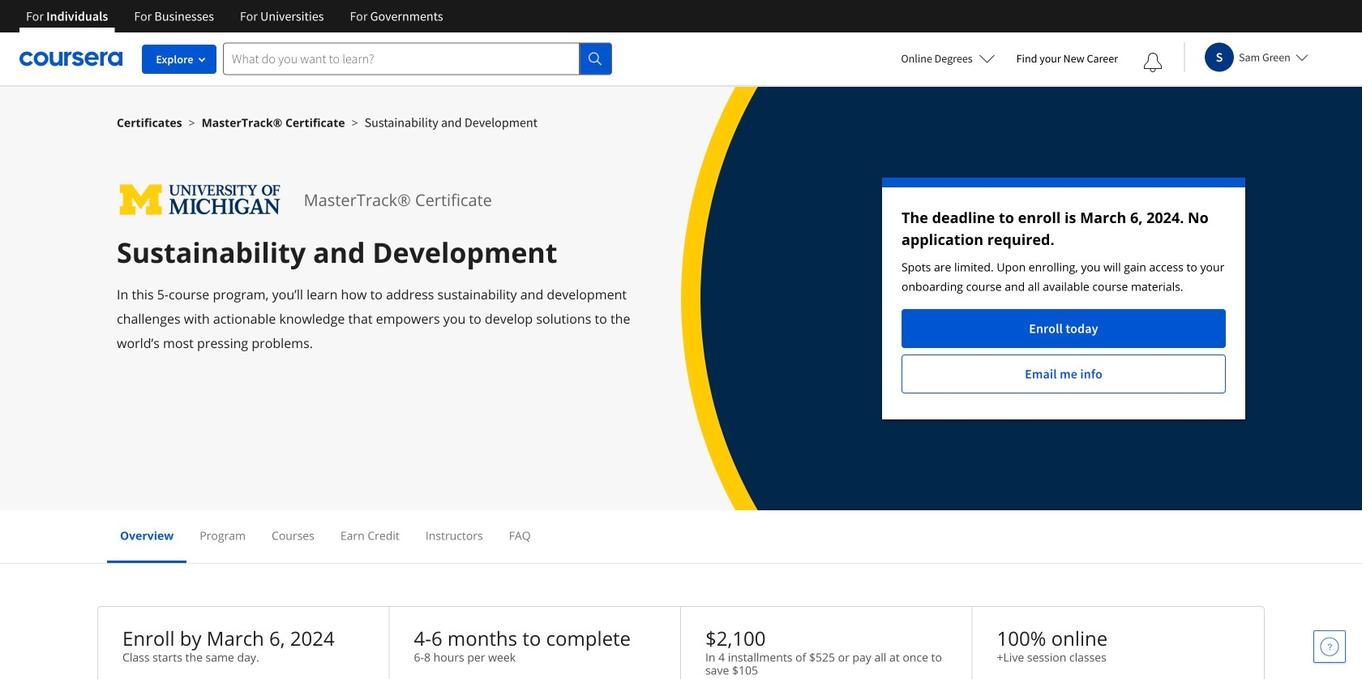 Task type: vqa. For each thing, say whether or not it's contained in the screenshot.
second complete from the top of the page
no



Task type: describe. For each thing, give the bounding box(es) containing it.
university of michigan image
[[117, 178, 284, 222]]

help center image
[[1321, 637, 1340, 656]]

coursera image
[[19, 46, 123, 72]]



Task type: locate. For each thing, give the bounding box(es) containing it.
certificate menu element
[[107, 510, 1256, 563]]

None search field
[[223, 43, 613, 75]]

banner navigation
[[13, 0, 456, 32]]

What do you want to learn? text field
[[223, 43, 580, 75]]

status
[[883, 178, 1246, 419]]



